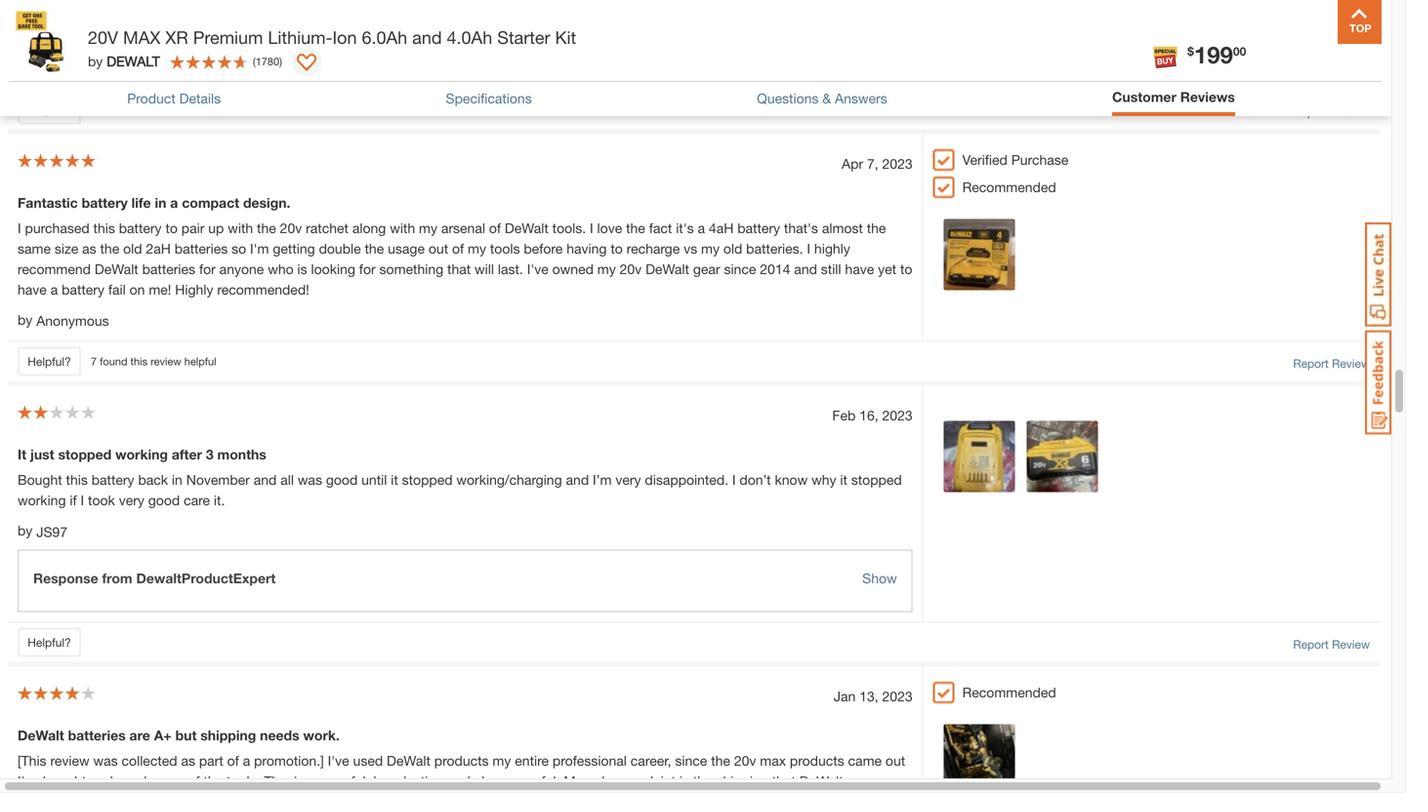 Task type: vqa. For each thing, say whether or not it's contained in the screenshot.
3rd the Report Review button from the bottom of the page
yes



Task type: describe. For each thing, give the bounding box(es) containing it.
tool
[[130, 9, 154, 25]]

tools inside arrived before the tool arrived, placed to charge immediately. could not wait to use it and drain it completely to charge again. all my tools were dewalt.
[[825, 9, 855, 25]]

johnnyt button
[[36, 59, 89, 79]]

dewalt batteries are a+ but shipping needs work. [this review was collected as part of a promotion.] i've used dewalt products my entire professional career, since the 20v max products came out i've bought and used many of the tools. they're powerful, long lasting and always useful. my only complaint is the shipping that dewalt uses
[[18, 728, 905, 794]]

to left "use"
[[486, 9, 498, 25]]

that inside fantastic battery life in a compact design. i purchased this battery to pair up with the 20v ratchet along with my arsenal of dewalt tools. i love the fact it's a 4ah battery that's almost the same size as the old 2ah batteries so i'm getting double the usage out of my tools before having to recharge vs my old batteries. i highly recommend dewalt batteries for anyone who is looking for something that will last. i've owned my 20v dewalt gear since 2014 and still have yet to have a battery fail on me! highly recommended!
[[447, 261, 471, 277]]

starter
[[497, 27, 550, 48]]

still
[[821, 261, 841, 277]]

is inside dewalt batteries are a+ but shipping needs work. [this review was collected as part of a promotion.] i've used dewalt products my entire professional career, since the 20v max products came out i've bought and used many of the tools. they're powerful, long lasting and always useful. my only complaint is the shipping that dewalt uses
[[679, 774, 689, 790]]

a right it's
[[698, 220, 705, 236]]

kit
[[555, 27, 576, 48]]

and left i'm
[[566, 472, 589, 488]]

jan
[[834, 689, 856, 705]]

johnnyt
[[36, 61, 89, 77]]

it just stopped working after 3 months bought this battery back in november and all was good until it stopped working/charging and i'm very disappointed. i don't know why it stopped working if i took very good care it.
[[18, 447, 902, 509]]

and inside fantastic battery life in a compact design. i purchased this battery to pair up with the 20v ratchet along with my arsenal of dewalt tools. i love the fact it's a 4ah battery that's almost the same size as the old 2ah batteries so i'm getting double the usage out of my tools before having to recharge vs my old batteries. i highly recommend dewalt batteries for anyone who is looking for something that will last. i've owned my 20v dewalt gear since 2014 and still have yet to have a battery fail on me! highly recommended!
[[794, 261, 817, 277]]

size
[[55, 241, 78, 257]]

details
[[179, 90, 221, 106]]

js97
[[36, 524, 67, 541]]

product details
[[127, 90, 221, 106]]

lasting
[[403, 774, 443, 790]]

7
[[91, 355, 97, 368]]

so
[[232, 241, 246, 257]]

show button
[[862, 569, 897, 589]]

collected
[[122, 754, 177, 770]]

until
[[361, 472, 387, 488]]

the up fail in the top of the page
[[100, 241, 119, 257]]

review for feb 16, 2023
[[1332, 638, 1370, 652]]

feedback link image
[[1365, 330, 1392, 436]]

anonymous
[[36, 313, 109, 329]]

arrived,
[[157, 9, 203, 25]]

battery inside it just stopped working after 3 months bought this battery back in november and all was good until it stopped working/charging and i'm very disappointed. i don't know why it stopped working if i took very good care it.
[[92, 472, 134, 488]]

1 old from the left
[[123, 241, 142, 257]]

recharge
[[627, 241, 680, 257]]

wait
[[457, 9, 482, 25]]

2ah
[[146, 241, 171, 257]]

since inside fantastic battery life in a compact design. i purchased this battery to pair up with the 20v ratchet along with my arsenal of dewalt tools. i love the fact it's a 4ah battery that's almost the same size as the old 2ah batteries so i'm getting double the usage out of my tools before having to recharge vs my old batteries. i highly recommend dewalt batteries for anyone who is looking for something that will last. i've owned my 20v dewalt gear since 2014 and still have yet to have a battery fail on me! highly recommended!
[[724, 261, 756, 277]]

double
[[319, 241, 361, 257]]

2023 for jan 13, 2023
[[882, 689, 913, 705]]

dewalt down 'jan'
[[800, 774, 843, 790]]

1 recommended from the top
[[962, 179, 1056, 195]]

battery left life in the top of the page
[[82, 195, 128, 211]]

dewalt down recharge
[[646, 261, 689, 277]]

arrived before the tool arrived, placed to charge immediately. could not wait to use it and drain it completely to charge again. all my tools were dewalt.
[[18, 9, 888, 45]]

1 vertical spatial working
[[18, 493, 66, 509]]

1 found this review helpful
[[91, 103, 216, 116]]

fantastic
[[18, 195, 78, 211]]

a inside dewalt batteries are a+ but shipping needs work. [this review was collected as part of a promotion.] i've used dewalt products my entire professional career, since the 20v max products came out i've bought and used many of the tools. they're powerful, long lasting and always useful. my only complaint is the shipping that dewalt uses
[[243, 754, 250, 770]]

2023 for feb 16, 2023
[[882, 408, 913, 424]]

to right placed
[[252, 9, 264, 25]]

1 horizontal spatial shipping
[[716, 774, 768, 790]]

premium
[[193, 27, 263, 48]]

2 charge from the left
[[698, 9, 739, 25]]

before inside arrived before the tool arrived, placed to charge immediately. could not wait to use it and drain it completely to charge again. all my tools were dewalt.
[[65, 9, 104, 25]]

only
[[586, 774, 612, 790]]

customer reviews
[[1112, 89, 1235, 105]]

dewalt up lasting
[[387, 754, 431, 770]]

pair
[[181, 220, 204, 236]]

report review button for apr 7, 2023
[[1293, 355, 1370, 373]]

the up i'm
[[257, 220, 276, 236]]

00
[[1233, 44, 1246, 58]]

review for fantastic battery life in a compact design.
[[151, 355, 181, 368]]

it right drain
[[600, 9, 607, 25]]

i up same
[[18, 220, 21, 236]]

ion
[[332, 27, 357, 48]]

the left max
[[711, 754, 730, 770]]

2 with from the left
[[390, 220, 415, 236]]

$
[[1188, 44, 1194, 58]]

if
[[70, 493, 77, 509]]

lithium-
[[268, 27, 332, 48]]

dewalt up 'last.'
[[505, 220, 549, 236]]

why
[[812, 472, 836, 488]]

battery up anonymous
[[62, 282, 104, 298]]

report review for apr 7, 2023
[[1293, 357, 1370, 371]]

and right 'bought'
[[90, 774, 113, 790]]

entire
[[515, 754, 549, 770]]

from
[[102, 571, 132, 587]]

report for apr 7, 2023
[[1293, 357, 1329, 371]]

of right arsenal
[[489, 220, 501, 236]]

just
[[30, 447, 54, 463]]

professional
[[553, 754, 627, 770]]

3 helpful? button from the top
[[18, 629, 81, 658]]

battery down life in the top of the page
[[119, 220, 162, 236]]

1 vertical spatial have
[[18, 282, 47, 298]]

recommend
[[18, 261, 91, 277]]

almost
[[822, 220, 863, 236]]

but
[[175, 728, 197, 744]]

since inside dewalt batteries are a+ but shipping needs work. [this review was collected as part of a promotion.] i've used dewalt products my entire professional career, since the 20v max products came out i've bought and used many of the tools. they're powerful, long lasting and always useful. my only complaint is the shipping that dewalt uses
[[675, 754, 707, 770]]

usage
[[388, 241, 425, 257]]

this right 1
[[130, 103, 148, 116]]

dewalt
[[107, 53, 160, 69]]

specifications
[[446, 90, 532, 106]]

back
[[138, 472, 168, 488]]

max
[[123, 27, 160, 48]]

0 vertical spatial have
[[845, 261, 874, 277]]

care
[[184, 493, 210, 509]]

use
[[502, 9, 524, 25]]

a right life in the top of the page
[[170, 195, 178, 211]]

not
[[434, 9, 453, 25]]

response
[[33, 571, 98, 587]]

was inside it just stopped working after 3 months bought this battery back in november and all was good until it stopped working/charging and i'm very disappointed. i don't know why it stopped working if i took very good care it.
[[298, 472, 322, 488]]

on
[[129, 282, 145, 298]]

of right 'many'
[[188, 774, 200, 790]]

i left love at top
[[590, 220, 593, 236]]

all
[[784, 9, 799, 25]]

always
[[474, 774, 516, 790]]

it right "use"
[[528, 9, 535, 25]]

0 vertical spatial batteries
[[175, 241, 228, 257]]

having
[[567, 241, 607, 257]]

compact
[[182, 195, 239, 211]]

that inside dewalt batteries are a+ but shipping needs work. [this review was collected as part of a promotion.] i've used dewalt products my entire professional career, since the 20v max products came out i've bought and used many of the tools. they're powerful, long lasting and always useful. my only complaint is the shipping that dewalt uses
[[772, 774, 796, 790]]

work.
[[303, 728, 340, 744]]

the right almost
[[867, 220, 886, 236]]

display image
[[297, 54, 316, 73]]

1 horizontal spatial i've
[[328, 754, 349, 770]]

2023 for apr 7, 2023
[[882, 156, 913, 172]]

purchased
[[25, 220, 90, 236]]

report for feb 16, 2023
[[1293, 638, 1329, 652]]

again.
[[743, 9, 780, 25]]

out inside fantastic battery life in a compact design. i purchased this battery to pair up with the 20v ratchet along with my arsenal of dewalt tools. i love the fact it's a 4ah battery that's almost the same size as the old 2ah batteries so i'm getting double the usage out of my tools before having to recharge vs my old batteries. i highly recommend dewalt batteries for anyone who is looking for something that will last. i've owned my 20v dewalt gear since 2014 and still have yet to have a battery fail on me! highly recommended!
[[429, 241, 448, 257]]

my inside arrived before the tool arrived, placed to charge immediately. could not wait to use it and drain it completely to charge again. all my tools were dewalt.
[[803, 9, 821, 25]]

1 with from the left
[[228, 220, 253, 236]]

(
[[253, 55, 256, 68]]

by for by johnnyt
[[18, 59, 33, 76]]

found for by
[[100, 103, 127, 116]]

the right 'complaint'
[[693, 774, 712, 790]]

dewalt up fail in the top of the page
[[95, 261, 138, 277]]

response from dewaltproductexpert
[[33, 571, 276, 587]]

7 found this review helpful
[[91, 355, 216, 368]]

top button
[[1338, 0, 1382, 44]]

0 horizontal spatial stopped
[[58, 447, 112, 463]]

1 vertical spatial used
[[117, 774, 147, 790]]

my up usage
[[419, 220, 437, 236]]

$ 199 00
[[1188, 41, 1246, 68]]

took
[[88, 493, 115, 509]]

batteries inside dewalt batteries are a+ but shipping needs work. [this review was collected as part of a promotion.] i've used dewalt products my entire professional career, since the 20v max products came out i've bought and used many of the tools. they're powerful, long lasting and always useful. my only complaint is the shipping that dewalt uses
[[68, 728, 126, 744]]

1 horizontal spatial used
[[353, 754, 383, 770]]

fail
[[108, 282, 126, 298]]

by johnnyt
[[18, 59, 89, 77]]

0 horizontal spatial good
[[148, 493, 180, 509]]

i right if
[[81, 493, 84, 509]]

this inside it just stopped working after 3 months bought this battery back in november and all was good until it stopped working/charging and i'm very disappointed. i don't know why it stopped working if i took very good care it.
[[66, 472, 88, 488]]

and down could
[[412, 27, 442, 48]]

dewalt up [this
[[18, 728, 64, 744]]

1 for from the left
[[199, 261, 216, 277]]

1 horizontal spatial very
[[616, 472, 641, 488]]

they're
[[264, 774, 309, 790]]

apr
[[842, 156, 863, 172]]

as inside fantastic battery life in a compact design. i purchased this battery to pair up with the 20v ratchet along with my arsenal of dewalt tools. i love the fact it's a 4ah battery that's almost the same size as the old 2ah batteries so i'm getting double the usage out of my tools before having to recharge vs my old batteries. i highly recommend dewalt batteries for anyone who is looking for something that will last. i've owned my 20v dewalt gear since 2014 and still have yet to have a battery fail on me! highly recommended!
[[82, 241, 96, 257]]

apr 7, 2023
[[842, 156, 913, 172]]

anonymous button
[[36, 311, 109, 332]]

2 for from the left
[[359, 261, 376, 277]]

arrived
[[18, 9, 61, 25]]

looking
[[311, 261, 355, 277]]

2 horizontal spatial stopped
[[851, 472, 902, 488]]



Task type: locate. For each thing, give the bounding box(es) containing it.
0 horizontal spatial since
[[675, 754, 707, 770]]

3
[[206, 447, 214, 463]]

0 vertical spatial tools.
[[552, 220, 586, 236]]

20v up getting
[[280, 220, 302, 236]]

3 helpful? from the top
[[28, 636, 71, 650]]

2 helpful? button from the top
[[18, 347, 81, 377]]

the
[[107, 9, 127, 25], [257, 220, 276, 236], [626, 220, 645, 236], [867, 220, 886, 236], [100, 241, 119, 257], [365, 241, 384, 257], [711, 754, 730, 770], [203, 774, 223, 790], [693, 774, 712, 790]]

of right part
[[227, 754, 239, 770]]

with up so
[[228, 220, 253, 236]]

and left still
[[794, 261, 817, 277]]

2 helpful from the top
[[184, 355, 216, 368]]

i
[[18, 220, 21, 236], [590, 220, 593, 236], [807, 241, 811, 257], [732, 472, 736, 488], [81, 493, 84, 509]]

0 vertical spatial i've
[[527, 261, 549, 277]]

2 report review button from the top
[[1293, 355, 1370, 373]]

many
[[151, 774, 184, 790]]

0 horizontal spatial shipping
[[200, 728, 256, 744]]

2 old from the left
[[723, 241, 742, 257]]

1 horizontal spatial for
[[359, 261, 376, 277]]

1 horizontal spatial out
[[886, 754, 905, 770]]

1 helpful? button from the top
[[18, 95, 81, 124]]

0 vertical spatial report review button
[[1293, 103, 1370, 120]]

0 vertical spatial before
[[65, 9, 104, 25]]

found for fantastic battery life in a compact design.
[[100, 355, 127, 368]]

helpful? button down response
[[18, 629, 81, 658]]

2 vertical spatial report review button
[[1293, 636, 1370, 654]]

0 vertical spatial used
[[353, 754, 383, 770]]

the down part
[[203, 774, 223, 790]]

i down that's
[[807, 241, 811, 257]]

0 horizontal spatial that
[[447, 261, 471, 277]]

1 horizontal spatial charge
[[698, 9, 739, 25]]

0 vertical spatial working
[[115, 447, 168, 463]]

in inside fantastic battery life in a compact design. i purchased this battery to pair up with the 20v ratchet along with my arsenal of dewalt tools. i love the fact it's a 4ah battery that's almost the same size as the old 2ah batteries so i'm getting double the usage out of my tools before having to recharge vs my old batteries. i highly recommend dewalt batteries for anyone who is looking for something that will last. i've owned my 20v dewalt gear since 2014 and still have yet to have a battery fail on me! highly recommended!
[[155, 195, 166, 211]]

old left 2ah
[[123, 241, 142, 257]]

of down arsenal
[[452, 241, 464, 257]]

2 vertical spatial i've
[[18, 774, 39, 790]]

helpful? button for fantastic battery life in a compact design.
[[18, 347, 81, 377]]

this inside fantastic battery life in a compact design. i purchased this battery to pair up with the 20v ratchet along with my arsenal of dewalt tools. i love the fact it's a 4ah battery that's almost the same size as the old 2ah batteries so i'm getting double the usage out of my tools before having to recharge vs my old batteries. i highly recommend dewalt batteries for anyone who is looking for something that will last. i've owned my 20v dewalt gear since 2014 and still have yet to have a battery fail on me! highly recommended!
[[93, 220, 115, 236]]

3 2023 from the top
[[882, 689, 913, 705]]

charge left again.
[[698, 9, 739, 25]]

2 2023 from the top
[[882, 408, 913, 424]]

is right 'complaint'
[[679, 774, 689, 790]]

1 horizontal spatial 20v
[[620, 261, 642, 277]]

1 vertical spatial helpful?
[[28, 355, 71, 369]]

0 vertical spatial out
[[429, 241, 448, 257]]

2 found from the top
[[100, 355, 127, 368]]

my up the will
[[468, 241, 486, 257]]

0 vertical spatial tools
[[825, 9, 855, 25]]

batteries down pair
[[175, 241, 228, 257]]

1 horizontal spatial that
[[772, 774, 796, 790]]

reviews
[[1180, 89, 1235, 105]]

and inside arrived before the tool arrived, placed to charge immediately. could not wait to use it and drain it completely to charge again. all my tools were dewalt.
[[539, 9, 562, 25]]

a right part
[[243, 754, 250, 770]]

2 vertical spatial report review
[[1293, 638, 1370, 652]]

1 vertical spatial helpful? button
[[18, 347, 81, 377]]

customer
[[1112, 89, 1177, 105]]

vs
[[684, 241, 697, 257]]

very right i'm
[[616, 472, 641, 488]]

live chat image
[[1365, 223, 1392, 327]]

my
[[803, 9, 821, 25], [419, 220, 437, 236], [468, 241, 486, 257], [701, 241, 720, 257], [597, 261, 616, 277], [493, 754, 511, 770]]

2 recommended from the top
[[962, 685, 1056, 701]]

1 vertical spatial before
[[524, 241, 563, 257]]

0 horizontal spatial i've
[[18, 774, 39, 790]]

1 horizontal spatial old
[[723, 241, 742, 257]]

i've up powerful,
[[328, 754, 349, 770]]

in right life in the top of the page
[[155, 195, 166, 211]]

disappointed.
[[645, 472, 728, 488]]

this right purchased
[[93, 220, 115, 236]]

battery
[[82, 195, 128, 211], [119, 220, 162, 236], [737, 220, 780, 236], [62, 282, 104, 298], [92, 472, 134, 488]]

found
[[100, 103, 127, 116], [100, 355, 127, 368]]

i left don't at the bottom of page
[[732, 472, 736, 488]]

1 horizontal spatial tools.
[[552, 220, 586, 236]]

3 report from the top
[[1293, 638, 1329, 652]]

out right came
[[886, 754, 905, 770]]

as left part
[[181, 754, 195, 770]]

report review button for feb 16, 2023
[[1293, 636, 1370, 654]]

2 vertical spatial helpful?
[[28, 636, 71, 650]]

my
[[564, 774, 583, 790]]

1 review from the top
[[1332, 105, 1370, 118]]

1 horizontal spatial working
[[115, 447, 168, 463]]

1 horizontal spatial have
[[845, 261, 874, 277]]

6.0ah
[[362, 27, 407, 48]]

2 vertical spatial helpful? button
[[18, 629, 81, 658]]

the inside arrived before the tool arrived, placed to charge immediately. could not wait to use it and drain it completely to charge again. all my tools were dewalt.
[[107, 9, 127, 25]]

by down the "20v"
[[88, 53, 103, 69]]

2 helpful? from the top
[[28, 355, 71, 369]]

product image image
[[15, 10, 78, 73]]

tools inside fantastic battery life in a compact design. i purchased this battery to pair up with the 20v ratchet along with my arsenal of dewalt tools. i love the fact it's a 4ah battery that's almost the same size as the old 2ah batteries so i'm getting double the usage out of my tools before having to recharge vs my old batteries. i highly recommend dewalt batteries for anyone who is looking for something that will last. i've owned my 20v dewalt gear since 2014 and still have yet to have a battery fail on me! highly recommended!
[[490, 241, 520, 257]]

anyone
[[219, 261, 264, 277]]

1 vertical spatial batteries
[[142, 261, 195, 277]]

13,
[[859, 689, 878, 705]]

ratchet
[[306, 220, 349, 236]]

20v
[[280, 220, 302, 236], [620, 261, 642, 277], [734, 754, 756, 770]]

report review for feb 16, 2023
[[1293, 638, 1370, 652]]

by inside the "by anonymous"
[[18, 312, 33, 328]]

1 vertical spatial was
[[93, 754, 118, 770]]

2 horizontal spatial i've
[[527, 261, 549, 277]]

0 horizontal spatial used
[[117, 774, 147, 790]]

who
[[268, 261, 294, 277]]

review down dewalt
[[151, 103, 181, 116]]

1 vertical spatial since
[[675, 754, 707, 770]]

0 horizontal spatial charge
[[268, 9, 309, 25]]

batteries.
[[746, 241, 803, 257]]

in inside it just stopped working after 3 months bought this battery back in november and all was good until it stopped working/charging and i'm very disappointed. i don't know why it stopped working if i took very good care it.
[[172, 472, 182, 488]]

0 vertical spatial helpful? button
[[18, 95, 81, 124]]

i've
[[527, 261, 549, 277], [328, 754, 349, 770], [18, 774, 39, 790]]

by js97
[[18, 523, 67, 541]]

months
[[217, 447, 266, 463]]

1 vertical spatial 2023
[[882, 408, 913, 424]]

is right who
[[297, 261, 307, 277]]

with
[[228, 220, 253, 236], [390, 220, 415, 236]]

helpful for by
[[184, 103, 216, 116]]

i've right 'last.'
[[527, 261, 549, 277]]

charge up lithium-
[[268, 9, 309, 25]]

and up kit
[[539, 9, 562, 25]]

bought
[[18, 472, 62, 488]]

was left the collected
[[93, 754, 118, 770]]

highly
[[175, 282, 213, 298]]

have left yet
[[845, 261, 874, 277]]

old
[[123, 241, 142, 257], [723, 241, 742, 257]]

0 horizontal spatial very
[[119, 493, 144, 509]]

0 vertical spatial in
[[155, 195, 166, 211]]

1 found from the top
[[100, 103, 127, 116]]

1 horizontal spatial before
[[524, 241, 563, 257]]

was inside dewalt batteries are a+ but shipping needs work. [this review was collected as part of a promotion.] i've used dewalt products my entire professional career, since the 20v max products came out i've bought and used many of the tools. they're powerful, long lasting and always useful. my only complaint is the shipping that dewalt uses
[[93, 754, 118, 770]]

1 horizontal spatial as
[[181, 754, 195, 770]]

by down "dewalt."
[[18, 59, 33, 76]]

review
[[151, 103, 181, 116], [151, 355, 181, 368], [50, 754, 89, 770]]

2 vertical spatial report
[[1293, 638, 1329, 652]]

specifications button
[[446, 88, 532, 109], [446, 88, 532, 109]]

0 horizontal spatial as
[[82, 241, 96, 257]]

0 vertical spatial report review
[[1293, 105, 1370, 118]]

2023 right 13,
[[882, 689, 913, 705]]

stopped right "just"
[[58, 447, 112, 463]]

0 horizontal spatial 20v
[[280, 220, 302, 236]]

2 vertical spatial 2023
[[882, 689, 913, 705]]

helpful? down response
[[28, 636, 71, 650]]

it right why
[[840, 472, 847, 488]]

1 horizontal spatial was
[[298, 472, 322, 488]]

1 vertical spatial report review
[[1293, 357, 1370, 371]]

my right vs
[[701, 241, 720, 257]]

0 horizontal spatial before
[[65, 9, 104, 25]]

completely
[[611, 9, 678, 25]]

helpful? button down by johnnyt at top
[[18, 95, 81, 124]]

that down max
[[772, 774, 796, 790]]

0 vertical spatial is
[[297, 261, 307, 277]]

good left until
[[326, 472, 358, 488]]

charge
[[268, 9, 309, 25], [698, 9, 739, 25]]

tools left were
[[825, 9, 855, 25]]

20v left max
[[734, 754, 756, 770]]

out inside dewalt batteries are a+ but shipping needs work. [this review was collected as part of a promotion.] i've used dewalt products my entire professional career, since the 20v max products came out i've bought and used many of the tools. they're powerful, long lasting and always useful. my only complaint is the shipping that dewalt uses
[[886, 754, 905, 770]]

fact
[[649, 220, 672, 236]]

a+
[[154, 728, 172, 744]]

1 vertical spatial shipping
[[716, 774, 768, 790]]

review up 'bought'
[[50, 754, 89, 770]]

this up if
[[66, 472, 88, 488]]

it right until
[[391, 472, 398, 488]]

0 vertical spatial 20v
[[280, 220, 302, 236]]

0 horizontal spatial for
[[199, 261, 216, 277]]

helpful? button
[[18, 95, 81, 124], [18, 347, 81, 377], [18, 629, 81, 658]]

working
[[115, 447, 168, 463], [18, 493, 66, 509]]

immediately.
[[313, 9, 390, 25]]

2 vertical spatial review
[[1332, 638, 1370, 652]]

1 vertical spatial report
[[1293, 357, 1329, 371]]

0 horizontal spatial tools
[[490, 241, 520, 257]]

stopped
[[58, 447, 112, 463], [402, 472, 453, 488], [851, 472, 902, 488]]

1 report review from the top
[[1293, 105, 1370, 118]]

3 report review button from the top
[[1293, 636, 1370, 654]]

all
[[280, 472, 294, 488]]

1 vertical spatial that
[[772, 774, 796, 790]]

very down back
[[119, 493, 144, 509]]

1 horizontal spatial tools
[[825, 9, 855, 25]]

before up the "20v"
[[65, 9, 104, 25]]

tools. inside fantastic battery life in a compact design. i purchased this battery to pair up with the 20v ratchet along with my arsenal of dewalt tools. i love the fact it's a 4ah battery that's almost the same size as the old 2ah batteries so i'm getting double the usage out of my tools before having to recharge vs my old batteries. i highly recommend dewalt batteries for anyone who is looking for something that will last. i've owned my 20v dewalt gear since 2014 and still have yet to have a battery fail on me! highly recommended!
[[552, 220, 586, 236]]

2 products from the left
[[790, 754, 844, 770]]

1 helpful from the top
[[184, 103, 216, 116]]

i'm
[[250, 241, 269, 257]]

helpful? button down the "by anonymous"
[[18, 347, 81, 377]]

as inside dewalt batteries are a+ but shipping needs work. [this review was collected as part of a promotion.] i've used dewalt products my entire professional career, since the 20v max products came out i've bought and used many of the tools. they're powerful, long lasting and always useful. my only complaint is the shipping that dewalt uses
[[181, 754, 195, 770]]

0 vertical spatial was
[[298, 472, 322, 488]]

2 report from the top
[[1293, 357, 1329, 371]]

feb
[[832, 408, 856, 424]]

powerful,
[[313, 774, 370, 790]]

since right gear
[[724, 261, 756, 277]]

recommended
[[962, 179, 1056, 195], [962, 685, 1056, 701]]

1 vertical spatial review
[[151, 355, 181, 368]]

i'm
[[593, 472, 612, 488]]

tools.
[[552, 220, 586, 236], [227, 774, 260, 790]]

2 vertical spatial batteries
[[68, 728, 126, 744]]

show
[[862, 571, 897, 587]]

review for by
[[151, 103, 181, 116]]

batteries left are at the bottom
[[68, 728, 126, 744]]

that
[[447, 261, 471, 277], [772, 774, 796, 790]]

4.0ah
[[447, 27, 492, 48]]

0 horizontal spatial is
[[297, 261, 307, 277]]

helpful right product
[[184, 103, 216, 116]]

product details button
[[127, 88, 221, 109], [127, 88, 221, 109]]

1
[[91, 103, 97, 116]]

same
[[18, 241, 51, 257]]

2 vertical spatial review
[[50, 754, 89, 770]]

highly
[[814, 241, 850, 257]]

since right career, on the left of page
[[675, 754, 707, 770]]

helpful?
[[28, 103, 71, 117], [28, 355, 71, 369], [28, 636, 71, 650]]

1 horizontal spatial is
[[679, 774, 689, 790]]

tools. left they're
[[227, 774, 260, 790]]

helpful? for by
[[28, 103, 71, 117]]

tools. inside dewalt batteries are a+ but shipping needs work. [this review was collected as part of a promotion.] i've used dewalt products my entire professional career, since the 20v max products came out i've bought and used many of the tools. they're powerful, long lasting and always useful. my only complaint is the shipping that dewalt uses
[[227, 774, 260, 790]]

0 vertical spatial since
[[724, 261, 756, 277]]

battery up batteries.
[[737, 220, 780, 236]]

owned
[[552, 261, 594, 277]]

drain
[[566, 9, 596, 25]]

1 horizontal spatial stopped
[[402, 472, 453, 488]]

my down having
[[597, 261, 616, 277]]

products up "always"
[[434, 754, 489, 770]]

0 vertical spatial very
[[616, 472, 641, 488]]

it's
[[676, 220, 694, 236]]

along
[[352, 220, 386, 236]]

1 horizontal spatial in
[[172, 472, 182, 488]]

is inside fantastic battery life in a compact design. i purchased this battery to pair up with the 20v ratchet along with my arsenal of dewalt tools. i love the fact it's a 4ah battery that's almost the same size as the old 2ah batteries so i'm getting double the usage out of my tools before having to recharge vs my old batteries. i highly recommend dewalt batteries for anyone who is looking for something that will last. i've owned my 20v dewalt gear since 2014 and still have yet to have a battery fail on me! highly recommended!
[[297, 261, 307, 277]]

used down the collected
[[117, 774, 147, 790]]

part
[[199, 754, 223, 770]]

stopped right until
[[402, 472, 453, 488]]

placed
[[207, 9, 248, 25]]

1 vertical spatial recommended
[[962, 685, 1056, 701]]

1 horizontal spatial good
[[326, 472, 358, 488]]

long
[[373, 774, 400, 790]]

and
[[539, 9, 562, 25], [412, 27, 442, 48], [794, 261, 817, 277], [254, 472, 277, 488], [566, 472, 589, 488], [90, 774, 113, 790], [447, 774, 470, 790]]

2023 right 16,
[[882, 408, 913, 424]]

1 charge from the left
[[268, 9, 309, 25]]

review for apr 7, 2023
[[1332, 357, 1370, 371]]

working down bought
[[18, 493, 66, 509]]

helpful? for fantastic battery life in a compact design.
[[28, 355, 71, 369]]

battery up took
[[92, 472, 134, 488]]

1 helpful? from the top
[[28, 103, 71, 117]]

questions & answers
[[757, 90, 887, 106]]

products
[[434, 754, 489, 770], [790, 754, 844, 770]]

1 vertical spatial out
[[886, 754, 905, 770]]

1 horizontal spatial products
[[790, 754, 844, 770]]

my up "always"
[[493, 754, 511, 770]]

helpful for fantastic battery life in a compact design.
[[184, 355, 216, 368]]

20v inside dewalt batteries are a+ but shipping needs work. [this review was collected as part of a promotion.] i've used dewalt products my entire professional career, since the 20v max products came out i've bought and used many of the tools. they're powerful, long lasting and always useful. my only complaint is the shipping that dewalt uses
[[734, 754, 756, 770]]

by left "js97" at the bottom
[[18, 523, 33, 539]]

a down recommend
[[50, 282, 58, 298]]

1 vertical spatial 20v
[[620, 261, 642, 277]]

0 vertical spatial that
[[447, 261, 471, 277]]

i've inside fantastic battery life in a compact design. i purchased this battery to pair up with the 20v ratchet along with my arsenal of dewalt tools. i love the fact it's a 4ah battery that's almost the same size as the old 2ah batteries so i'm getting double the usage out of my tools before having to recharge vs my old batteries. i highly recommend dewalt batteries for anyone who is looking for something that will last. i've owned my 20v dewalt gear since 2014 and still have yet to have a battery fail on me! highly recommended!
[[527, 261, 549, 277]]

1 vertical spatial found
[[100, 355, 127, 368]]

that left the will
[[447, 261, 471, 277]]

by inside by js97
[[18, 523, 33, 539]]

2 vertical spatial 20v
[[734, 754, 756, 770]]

as right size
[[82, 241, 96, 257]]

helpful? button for by
[[18, 95, 81, 124]]

0 horizontal spatial in
[[155, 195, 166, 211]]

to right yet
[[900, 261, 912, 277]]

customer reviews button
[[1112, 87, 1235, 111], [1112, 87, 1235, 107]]

to left pair
[[165, 220, 178, 236]]

my right all
[[803, 9, 821, 25]]

by for by dewalt
[[88, 53, 103, 69]]

batteries up me!
[[142, 261, 195, 277]]

have
[[845, 261, 874, 277], [18, 282, 47, 298]]

the up the "20v"
[[107, 9, 127, 25]]

it.
[[214, 493, 225, 509]]

to right completely
[[682, 9, 694, 25]]

were
[[859, 9, 888, 25]]

helpful
[[184, 103, 216, 116], [184, 355, 216, 368]]

tools
[[825, 9, 855, 25], [490, 241, 520, 257]]

1 vertical spatial tools.
[[227, 774, 260, 790]]

and right lasting
[[447, 774, 470, 790]]

since
[[724, 261, 756, 277], [675, 754, 707, 770]]

came
[[848, 754, 882, 770]]

my inside dewalt batteries are a+ but shipping needs work. [this review was collected as part of a promotion.] i've used dewalt products my entire professional career, since the 20v max products came out i've bought and used many of the tools. they're powerful, long lasting and always useful. my only complaint is the shipping that dewalt uses
[[493, 754, 511, 770]]

0 vertical spatial helpful
[[184, 103, 216, 116]]

2023 right 7,
[[882, 156, 913, 172]]

tools. up having
[[552, 220, 586, 236]]

[this
[[18, 754, 46, 770]]

1 report from the top
[[1293, 105, 1329, 118]]

0 horizontal spatial old
[[123, 241, 142, 257]]

0 vertical spatial review
[[151, 103, 181, 116]]

1 vertical spatial i've
[[328, 754, 349, 770]]

0 vertical spatial as
[[82, 241, 96, 257]]

stopped right why
[[851, 472, 902, 488]]

needs
[[260, 728, 299, 744]]

to
[[252, 9, 264, 25], [486, 9, 498, 25], [682, 9, 694, 25], [165, 220, 178, 236], [611, 241, 623, 257], [900, 261, 912, 277]]

1 products from the left
[[434, 754, 489, 770]]

1 vertical spatial review
[[1332, 357, 1370, 371]]

and left 'all'
[[254, 472, 277, 488]]

2014
[[760, 261, 790, 277]]

by inside by johnnyt
[[18, 59, 33, 76]]

0 horizontal spatial products
[[434, 754, 489, 770]]

was right 'all'
[[298, 472, 322, 488]]

helpful down highly
[[184, 355, 216, 368]]

1 vertical spatial as
[[181, 754, 195, 770]]

3 report review from the top
[[1293, 638, 1370, 652]]

1 report review button from the top
[[1293, 103, 1370, 120]]

this right 7
[[130, 355, 148, 368]]

0 vertical spatial 2023
[[882, 156, 913, 172]]

to down love at top
[[611, 241, 623, 257]]

was
[[298, 472, 322, 488], [93, 754, 118, 770]]

out right usage
[[429, 241, 448, 257]]

before up owned
[[524, 241, 563, 257]]

2 review from the top
[[1332, 357, 1370, 371]]

16,
[[859, 408, 878, 424]]

by for by js97
[[18, 523, 33, 539]]

by for by anonymous
[[18, 312, 33, 328]]

review inside dewalt batteries are a+ but shipping needs work. [this review was collected as part of a promotion.] i've used dewalt products my entire professional career, since the 20v max products came out i've bought and used many of the tools. they're powerful, long lasting and always useful. my only complaint is the shipping that dewalt uses
[[50, 754, 89, 770]]

2 report review from the top
[[1293, 357, 1370, 371]]

before inside fantastic battery life in a compact design. i purchased this battery to pair up with the 20v ratchet along with my arsenal of dewalt tools. i love the fact it's a 4ah battery that's almost the same size as the old 2ah batteries so i'm getting double the usage out of my tools before having to recharge vs my old batteries. i highly recommend dewalt batteries for anyone who is looking for something that will last. i've owned my 20v dewalt gear since 2014 and still have yet to have a battery fail on me! highly recommended!
[[524, 241, 563, 257]]

1 vertical spatial is
[[679, 774, 689, 790]]

1780
[[256, 55, 279, 68]]

0 vertical spatial shipping
[[200, 728, 256, 744]]

have down recommend
[[18, 282, 47, 298]]

3 review from the top
[[1332, 638, 1370, 652]]

0 vertical spatial recommended
[[962, 179, 1056, 195]]

1 vertical spatial in
[[172, 472, 182, 488]]

1 2023 from the top
[[882, 156, 913, 172]]

0 vertical spatial review
[[1332, 105, 1370, 118]]

up
[[208, 220, 224, 236]]

the left the fact
[[626, 220, 645, 236]]

the down 'along'
[[365, 241, 384, 257]]



